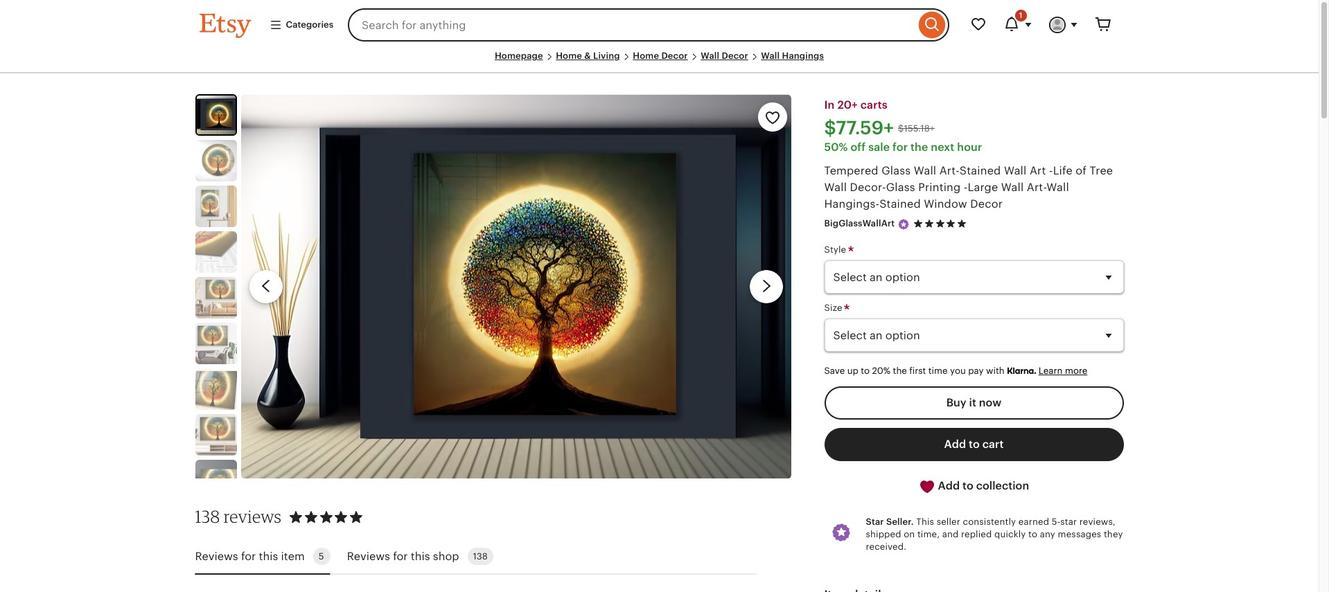 Task type: describe. For each thing, give the bounding box(es) containing it.
size
[[824, 303, 845, 313]]

home & living
[[556, 51, 620, 61]]

decor for wall decor
[[722, 51, 748, 61]]

klarna.
[[1007, 366, 1036, 376]]

buy it now button
[[824, 387, 1124, 420]]

off
[[851, 142, 866, 153]]

wall hangings link
[[761, 51, 824, 61]]

wall left art
[[1004, 165, 1027, 177]]

the for 20%
[[893, 366, 907, 376]]

shop
[[433, 551, 459, 563]]

0 horizontal spatial tempered glass wall art-stained wall art life of tree wall image 1 image
[[196, 96, 235, 135]]

wall decor
[[701, 51, 748, 61]]

wall left hangings
[[761, 51, 780, 61]]

save up to 20% the first time you pay with klarna. learn more
[[824, 366, 1088, 376]]

shipped
[[866, 529, 901, 540]]

add to collection
[[935, 480, 1029, 492]]

collection
[[976, 480, 1029, 492]]

star
[[866, 517, 884, 527]]

replied
[[961, 529, 992, 540]]

seller
[[937, 517, 961, 527]]

Search for anything text field
[[348, 8, 915, 42]]

tree
[[1090, 165, 1113, 177]]

add for add to collection
[[938, 480, 960, 492]]

wall decor link
[[701, 51, 748, 61]]

decor for home decor
[[661, 51, 688, 61]]

138 for 138
[[473, 552, 488, 562]]

printing
[[918, 182, 961, 194]]

for for reviews for this item
[[241, 551, 256, 563]]

this seller consistently earned 5-star reviews, shipped on time, and replied quickly to any messages they received.
[[866, 517, 1123, 552]]

0 vertical spatial art-
[[940, 165, 960, 177]]

more
[[1065, 366, 1088, 376]]

50% off sale for the next hour
[[824, 142, 982, 153]]

reviews for this item
[[195, 551, 305, 563]]

reviews for reviews for this shop
[[347, 551, 390, 563]]

you
[[950, 366, 966, 376]]

2 horizontal spatial for
[[893, 142, 908, 153]]

consistently
[[963, 517, 1016, 527]]

any
[[1040, 529, 1056, 540]]

large
[[968, 182, 998, 194]]

item
[[281, 551, 305, 563]]

messages
[[1058, 529, 1102, 540]]

tempered glass wall art-stained wall art life of tree wall image 8 image
[[195, 415, 237, 456]]

star_seller image
[[898, 218, 910, 231]]

reviews
[[224, 507, 282, 528]]

wall down life at top
[[1047, 182, 1069, 194]]

0 vertical spatial glass
[[882, 165, 911, 177]]

they
[[1104, 529, 1123, 540]]

time
[[929, 366, 948, 376]]

it
[[969, 397, 976, 409]]

now
[[979, 397, 1002, 409]]

menu bar containing homepage
[[199, 50, 1120, 74]]

none search field inside categories banner
[[348, 8, 949, 42]]

categories button
[[259, 12, 344, 37]]

20%
[[872, 366, 891, 376]]

&
[[584, 51, 591, 61]]

carts
[[861, 99, 888, 111]]

time,
[[918, 529, 940, 540]]

earned
[[1019, 517, 1049, 527]]

0 vertical spatial -
[[1049, 165, 1053, 177]]

seller.
[[886, 517, 914, 527]]

for for reviews for this shop
[[393, 551, 408, 563]]

save
[[824, 366, 845, 376]]

bigglasswallart link
[[824, 219, 895, 229]]

138 for 138 reviews
[[195, 507, 220, 528]]

buy
[[947, 397, 967, 409]]

home & living link
[[556, 51, 620, 61]]

living
[[593, 51, 620, 61]]

home for home decor
[[633, 51, 659, 61]]

star
[[1061, 517, 1077, 527]]

next
[[931, 142, 955, 153]]

0 vertical spatial stained
[[960, 165, 1001, 177]]

wall up printing
[[914, 165, 937, 177]]

add to cart button
[[824, 428, 1124, 461]]

wall down tempered
[[824, 182, 847, 194]]

homepage link
[[495, 51, 543, 61]]

tempered glass wall art-stained wall art life of tree wall image 6 image
[[195, 323, 237, 365]]

tempered glass wall art-stained wall art life of tree wall image 3 image
[[195, 186, 237, 227]]



Task type: locate. For each thing, give the bounding box(es) containing it.
tab list
[[195, 540, 756, 576]]

1 horizontal spatial home
[[633, 51, 659, 61]]

1 horizontal spatial tempered glass wall art-stained wall art life of tree wall image 1 image
[[241, 94, 791, 479]]

in 20+ carts
[[824, 99, 888, 111]]

wall
[[701, 51, 720, 61], [761, 51, 780, 61], [914, 165, 937, 177], [1004, 165, 1027, 177], [824, 182, 847, 194], [1001, 182, 1024, 194], [1047, 182, 1069, 194]]

138 reviews
[[195, 507, 282, 528]]

add to collection button
[[824, 470, 1124, 504]]

$77.59+ $155.18+
[[824, 118, 935, 139]]

1 horizontal spatial 138
[[473, 552, 488, 562]]

learn
[[1039, 366, 1063, 376]]

learn more button
[[1039, 366, 1088, 376]]

and
[[942, 529, 959, 540]]

1 vertical spatial stained
[[880, 198, 921, 210]]

for left shop
[[393, 551, 408, 563]]

in
[[824, 99, 835, 111]]

1 horizontal spatial this
[[411, 551, 430, 563]]

reviews right 5
[[347, 551, 390, 563]]

with
[[986, 366, 1005, 376]]

tab list containing reviews for this item
[[195, 540, 756, 576]]

0 horizontal spatial art-
[[940, 165, 960, 177]]

1 vertical spatial 138
[[473, 552, 488, 562]]

1 vertical spatial glass
[[886, 182, 915, 194]]

home left the '&'
[[556, 51, 582, 61]]

wall right the home decor link
[[701, 51, 720, 61]]

1 button
[[995, 8, 1041, 42]]

home for home & living
[[556, 51, 582, 61]]

this left shop
[[411, 551, 430, 563]]

0 horizontal spatial -
[[964, 182, 968, 194]]

2 home from the left
[[633, 51, 659, 61]]

glass down 50% off sale for the next hour
[[882, 165, 911, 177]]

tempered glass wall art-stained wall art life of tree wall image 5 image
[[195, 277, 237, 319]]

bigglasswallart
[[824, 219, 895, 229]]

decor down large
[[970, 198, 1003, 210]]

138 right shop
[[473, 552, 488, 562]]

1 reviews from the left
[[195, 551, 238, 563]]

life
[[1053, 165, 1073, 177]]

2 horizontal spatial decor
[[970, 198, 1003, 210]]

art- down art
[[1027, 182, 1047, 194]]

None search field
[[348, 8, 949, 42]]

to right up
[[861, 366, 870, 376]]

0 horizontal spatial for
[[241, 551, 256, 563]]

homepage
[[495, 51, 543, 61]]

1 horizontal spatial -
[[1049, 165, 1053, 177]]

menu bar
[[199, 50, 1120, 74]]

categories
[[286, 19, 333, 30]]

reviews for reviews for this item
[[195, 551, 238, 563]]

to inside this seller consistently earned 5-star reviews, shipped on time, and replied quickly to any messages they received.
[[1029, 529, 1038, 540]]

5
[[319, 552, 324, 562]]

home down categories banner on the top of the page
[[633, 51, 659, 61]]

for right the sale
[[893, 142, 908, 153]]

138 inside tab list
[[473, 552, 488, 562]]

0 horizontal spatial reviews
[[195, 551, 238, 563]]

home
[[556, 51, 582, 61], [633, 51, 659, 61]]

tempered glass wall art-stained wall art -life of tree wall decor-glass printing -large wall art-wall hangings-stained window decor
[[824, 165, 1113, 210]]

quickly
[[995, 529, 1026, 540]]

art-
[[940, 165, 960, 177], [1027, 182, 1047, 194]]

1 vertical spatial add
[[938, 480, 960, 492]]

art
[[1030, 165, 1046, 177]]

$77.59+
[[824, 118, 894, 139]]

1 horizontal spatial decor
[[722, 51, 748, 61]]

add left cart
[[944, 439, 966, 450]]

tempered
[[824, 165, 879, 177]]

138 left reviews
[[195, 507, 220, 528]]

art- up printing
[[940, 165, 960, 177]]

wall right large
[[1001, 182, 1024, 194]]

5-
[[1052, 517, 1061, 527]]

glass
[[882, 165, 911, 177], [886, 182, 915, 194]]

received.
[[866, 542, 907, 552]]

1 vertical spatial art-
[[1027, 182, 1047, 194]]

hangings
[[782, 51, 824, 61]]

add to cart
[[944, 439, 1004, 450]]

reviews
[[195, 551, 238, 563], [347, 551, 390, 563]]

to down earned
[[1029, 529, 1038, 540]]

to left cart
[[969, 439, 980, 450]]

1 horizontal spatial the
[[911, 142, 928, 153]]

0 horizontal spatial the
[[893, 366, 907, 376]]

this for shop
[[411, 551, 430, 563]]

add for add to cart
[[944, 439, 966, 450]]

of
[[1076, 165, 1087, 177]]

buy it now
[[947, 397, 1002, 409]]

style
[[824, 245, 849, 255]]

2 reviews from the left
[[347, 551, 390, 563]]

on
[[904, 529, 915, 540]]

0 horizontal spatial this
[[259, 551, 278, 563]]

50%
[[824, 142, 848, 153]]

tempered glass wall art-stained wall art life of tree wall image 1 image
[[241, 94, 791, 479], [196, 96, 235, 135]]

decor inside tempered glass wall art-stained wall art -life of tree wall decor-glass printing -large wall art-wall hangings-stained window decor
[[970, 198, 1003, 210]]

sale
[[869, 142, 890, 153]]

the down $155.18+
[[911, 142, 928, 153]]

decor down categories banner on the top of the page
[[661, 51, 688, 61]]

- right art
[[1049, 165, 1053, 177]]

1 vertical spatial -
[[964, 182, 968, 194]]

0 horizontal spatial stained
[[880, 198, 921, 210]]

tempered glass wall art-stained wall art life of tree wall image 2 image
[[195, 140, 237, 182]]

first
[[910, 366, 926, 376]]

this for item
[[259, 551, 278, 563]]

to
[[861, 366, 870, 376], [969, 439, 980, 450], [963, 480, 974, 492], [1029, 529, 1038, 540]]

this
[[259, 551, 278, 563], [411, 551, 430, 563]]

0 vertical spatial 138
[[195, 507, 220, 528]]

1 horizontal spatial art-
[[1027, 182, 1047, 194]]

- up window
[[964, 182, 968, 194]]

0 vertical spatial add
[[944, 439, 966, 450]]

home decor link
[[633, 51, 688, 61]]

0 horizontal spatial decor
[[661, 51, 688, 61]]

window
[[924, 198, 967, 210]]

0 vertical spatial the
[[911, 142, 928, 153]]

1 horizontal spatial reviews
[[347, 551, 390, 563]]

$155.18+
[[898, 123, 935, 134]]

1 horizontal spatial stained
[[960, 165, 1001, 177]]

0 horizontal spatial home
[[556, 51, 582, 61]]

stained up large
[[960, 165, 1001, 177]]

1 home from the left
[[556, 51, 582, 61]]

tempered glass wall art-stained wall art life of tree wall image 7 image
[[195, 369, 237, 410]]

20+
[[837, 99, 858, 111]]

reviews down "138 reviews"
[[195, 551, 238, 563]]

0 horizontal spatial 138
[[195, 507, 220, 528]]

star seller.
[[866, 517, 914, 527]]

up
[[847, 366, 859, 376]]

2 this from the left
[[411, 551, 430, 563]]

1 this from the left
[[259, 551, 278, 563]]

reviews,
[[1080, 517, 1116, 527]]

1
[[1019, 11, 1023, 19]]

to left collection
[[963, 480, 974, 492]]

decor left wall hangings
[[722, 51, 748, 61]]

hour
[[957, 142, 982, 153]]

this
[[916, 517, 934, 527]]

this left "item"
[[259, 551, 278, 563]]

tempered glass wall art-stained wall art life of tree wall image 4 image
[[195, 232, 237, 273]]

home decor
[[633, 51, 688, 61]]

reviews for this shop
[[347, 551, 459, 563]]

categories banner
[[174, 0, 1145, 50]]

the
[[911, 142, 928, 153], [893, 366, 907, 376]]

pay
[[968, 366, 984, 376]]

stained up star_seller "image" on the right of the page
[[880, 198, 921, 210]]

the for for
[[911, 142, 928, 153]]

the left first
[[893, 366, 907, 376]]

wall hangings
[[761, 51, 824, 61]]

add
[[944, 439, 966, 450], [938, 480, 960, 492]]

decor-
[[850, 182, 886, 194]]

stained
[[960, 165, 1001, 177], [880, 198, 921, 210]]

hangings-
[[824, 198, 880, 210]]

glass up star_seller "image" on the right of the page
[[886, 182, 915, 194]]

for down reviews
[[241, 551, 256, 563]]

1 horizontal spatial for
[[393, 551, 408, 563]]

1 vertical spatial the
[[893, 366, 907, 376]]

cart
[[983, 439, 1004, 450]]

add up seller
[[938, 480, 960, 492]]

-
[[1049, 165, 1053, 177], [964, 182, 968, 194]]

for
[[893, 142, 908, 153], [241, 551, 256, 563], [393, 551, 408, 563]]



Task type: vqa. For each thing, say whether or not it's contained in the screenshot.
'Save up to 20% the first time you pay with Klarna. Learn more'
yes



